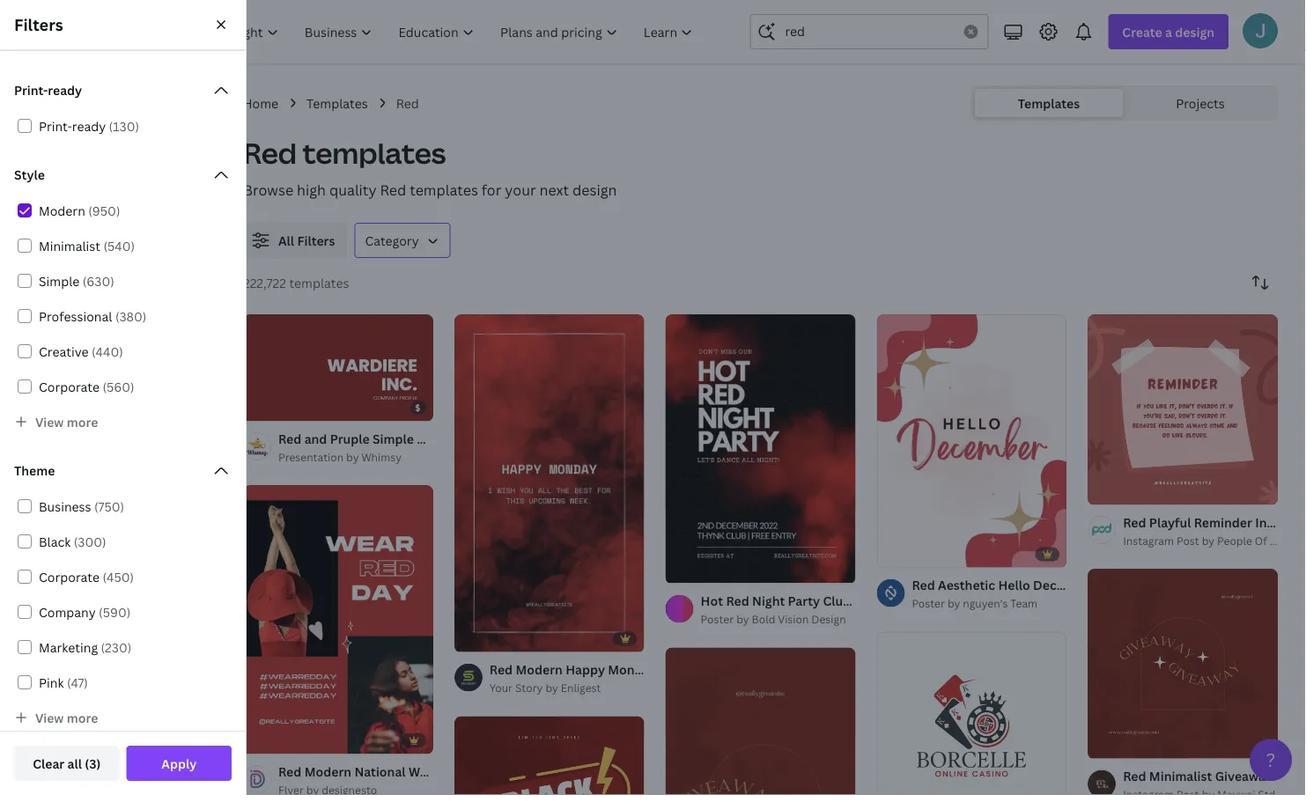 Task type: vqa. For each thing, say whether or not it's contained in the screenshot.


Task type: describe. For each thing, give the bounding box(es) containing it.
view for corporate (560)
[[35, 413, 64, 430]]

1 horizontal spatial minimalist
[[1150, 768, 1213, 785]]

icons link
[[25, 314, 219, 347]]

poster by nguyen's team link
[[912, 595, 1067, 613]]

bold
[[752, 612, 776, 627]]

projects
[[1176, 95, 1225, 111]]

hot
[[701, 593, 723, 610]]

(47)
[[67, 674, 88, 691]]

night
[[752, 593, 785, 610]]

clear
[[33, 756, 65, 772]]

poster by bold vision design link
[[701, 611, 856, 628]]

red modern national wear red day (flyer) link
[[278, 762, 533, 782]]

company (590)
[[39, 604, 131, 621]]

print-ready (130)
[[39, 118, 139, 134]]

company
[[39, 604, 96, 621]]

high
[[297, 181, 326, 200]]

simple
[[39, 273, 80, 289]]

club
[[823, 593, 851, 610]]

clear all (3)
[[33, 756, 101, 772]]

team
[[1011, 597, 1038, 611]]

personal
[[70, 93, 123, 110]]

create a team
[[56, 705, 139, 722]]

home link
[[243, 93, 279, 113]]

hot red night party club poster image
[[666, 315, 856, 583]]

national
[[355, 764, 406, 780]]

creators
[[62, 402, 113, 419]]

quality
[[329, 181, 377, 200]]

1 vertical spatial home
[[103, 200, 139, 216]]

view more for corporate
[[35, 413, 98, 430]]

red and pruple simple company profile presentation image
[[243, 314, 433, 421]]

(300)
[[74, 534, 106, 550]]

(540)
[[103, 237, 135, 254]]

your for your content
[[25, 370, 48, 384]]

filters inside button
[[297, 232, 335, 249]]

giveaway
[[1216, 768, 1273, 785]]

party
[[788, 593, 820, 610]]

professional
[[39, 308, 112, 325]]

corporate (560)
[[39, 378, 135, 395]]

aesthetic
[[938, 577, 996, 594]]

templates for all
[[78, 241, 138, 258]]

style
[[14, 166, 45, 183]]

red minimalist giveaway instagram story image
[[666, 648, 856, 796]]

simple (630)
[[39, 273, 114, 289]]

(380)
[[115, 308, 147, 325]]

all templates
[[60, 241, 138, 258]]

red minimalist giveaway instag link
[[1124, 767, 1307, 786]]

your for your story by enligest
[[490, 681, 513, 696]]

theme
[[14, 462, 55, 479]]

(630)
[[83, 273, 114, 289]]

red templates browse high quality red templates for your next design
[[243, 134, 617, 200]]

trash
[[56, 756, 89, 772]]

by left the whimsy
[[346, 450, 359, 464]]

business (750)
[[39, 498, 124, 515]]

print-ready
[[14, 82, 82, 98]]

category
[[365, 232, 419, 249]]

icons
[[60, 322, 92, 339]]

1 vertical spatial instagram
[[1124, 533, 1175, 548]]

reminder
[[1195, 514, 1253, 531]]

red modern national wear red day (flyer)
[[278, 764, 533, 780]]

2 templates from the left
[[1018, 95, 1080, 111]]

day
[[468, 764, 492, 780]]

222,722
[[243, 274, 286, 291]]

red aesthetic hello december poster image
[[877, 315, 1067, 568]]

story
[[515, 681, 543, 696]]

(3)
[[85, 756, 101, 772]]

(flyer)
[[495, 764, 533, 780]]

poster right 'december' on the right
[[1099, 577, 1138, 594]]

team
[[109, 705, 139, 722]]

red playful reminder instagram link
[[1124, 513, 1307, 532]]

red aesthetic hello december poster poster by nguyen's team
[[912, 577, 1138, 611]]

all filters button
[[243, 223, 348, 258]]

all
[[67, 756, 82, 772]]

print- for print-ready
[[14, 82, 48, 98]]

by inside red aesthetic hello december poster poster by nguyen's team
[[948, 597, 961, 611]]

red for red templates browse high quality red templates for your next design
[[243, 134, 297, 172]]

playful
[[1150, 514, 1192, 531]]

red grey simple bold illustrated online casino logo image
[[877, 632, 1067, 796]]

red playful reminder instagram post image
[[1088, 315, 1278, 505]]

1 vertical spatial modern
[[305, 764, 352, 780]]

back
[[56, 200, 85, 216]]

0 vertical spatial filters
[[14, 14, 63, 35]]

wear
[[409, 764, 439, 780]]

create
[[56, 705, 96, 722]]

next
[[540, 181, 569, 200]]

pink (47)
[[39, 674, 88, 691]]

templates for 222,722
[[289, 274, 349, 291]]

black
[[39, 534, 71, 550]]

poster right club in the bottom of the page
[[854, 593, 893, 610]]

print- for print-ready (130)
[[39, 118, 72, 134]]

black (300)
[[39, 534, 106, 550]]

(450)
[[103, 569, 134, 585]]

vision
[[778, 612, 809, 627]]

enligest
[[561, 681, 601, 696]]

red inside hot red night party club poster poster by bold vision design
[[726, 593, 750, 610]]

starred link
[[14, 478, 229, 513]]

(440)
[[92, 343, 123, 360]]

red minimalist giveaway instagram post image
[[1088, 569, 1278, 759]]

content
[[51, 370, 93, 384]]

0 vertical spatial minimalist
[[39, 237, 100, 254]]



Task type: locate. For each thing, give the bounding box(es) containing it.
marketing
[[39, 639, 98, 656]]

view more for pink
[[35, 710, 98, 726]]

1 vertical spatial your
[[490, 681, 513, 696]]

1 horizontal spatial your
[[490, 681, 513, 696]]

view more button for pink (47)
[[11, 700, 235, 736]]

instagram
[[1256, 514, 1307, 531], [1124, 533, 1175, 548]]

ready for print-ready (130)
[[72, 118, 106, 134]]

browse
[[243, 181, 293, 200]]

trash link
[[14, 746, 229, 782]]

1 view from the top
[[35, 413, 64, 430]]

1 templates from the left
[[307, 95, 368, 111]]

0 horizontal spatial design
[[812, 612, 846, 627]]

whimsy
[[362, 450, 402, 464]]

minimalist left giveaway
[[1150, 768, 1213, 785]]

your
[[25, 370, 48, 384], [490, 681, 513, 696]]

filters up print-ready
[[14, 14, 63, 35]]

instagram down playful
[[1124, 533, 1175, 548]]

1 view more from the top
[[35, 413, 98, 430]]

view for pink (47)
[[35, 710, 64, 726]]

by inside hot red night party club poster poster by bold vision design
[[737, 612, 749, 627]]

1 vertical spatial ready
[[72, 118, 106, 134]]

all filters
[[278, 232, 335, 249]]

red inside red playful reminder instagram instagram post by people of design
[[1124, 514, 1147, 531]]

•
[[96, 112, 100, 127]]

by inside red playful reminder instagram instagram post by people of design
[[1202, 533, 1215, 548]]

your left content
[[25, 370, 48, 384]]

to
[[88, 200, 100, 216]]

$
[[415, 402, 421, 414]]

filters
[[14, 14, 63, 35], [297, 232, 335, 249]]

by down red playful reminder instagram link
[[1202, 533, 1215, 548]]

all up simple
[[60, 241, 75, 258]]

more for (560)
[[67, 413, 98, 430]]

more
[[67, 413, 98, 430], [67, 710, 98, 726]]

1 horizontal spatial design
[[1270, 533, 1305, 548]]

all for all templates
[[60, 241, 75, 258]]

view more button
[[11, 404, 235, 440], [11, 700, 235, 736]]

1 vertical spatial view more button
[[11, 700, 235, 736]]

category button
[[355, 223, 451, 258]]

2 view from the top
[[35, 710, 64, 726]]

all for all filters
[[278, 232, 294, 249]]

create a team button
[[14, 696, 229, 731]]

0 vertical spatial design
[[1270, 533, 1305, 548]]

0 vertical spatial home
[[243, 95, 279, 111]]

corporate for corporate (450)
[[39, 569, 100, 585]]

ready inside the print-ready dropdown button
[[48, 82, 82, 98]]

more for (47)
[[67, 710, 98, 726]]

instagram post by people of design link
[[1124, 532, 1305, 550]]

apply button
[[126, 746, 232, 782]]

0 horizontal spatial home
[[103, 200, 139, 216]]

view more button down (560)
[[11, 404, 235, 440]]

business
[[39, 498, 91, 515]]

corporate
[[39, 378, 100, 395], [39, 569, 100, 585]]

red playful reminder instagram instagram post by people of design
[[1124, 514, 1307, 548]]

minimalist
[[39, 237, 100, 254], [1150, 768, 1213, 785]]

corporate for corporate (560)
[[39, 378, 100, 395]]

your
[[505, 181, 536, 200]]

1 vertical spatial view
[[35, 710, 64, 726]]

0 vertical spatial more
[[67, 413, 98, 430]]

red aesthetic hello december poster link
[[912, 576, 1138, 595]]

2 more from the top
[[67, 710, 98, 726]]

1 horizontal spatial instagram
[[1256, 514, 1307, 531]]

1 more from the top
[[67, 413, 98, 430]]

templates for red
[[303, 134, 446, 172]]

instag
[[1276, 768, 1307, 785]]

1 vertical spatial corporate
[[39, 569, 100, 585]]

templates
[[307, 95, 368, 111], [1018, 95, 1080, 111]]

top level navigation element
[[155, 14, 708, 49]]

design inside hot red night party club poster poster by bold vision design
[[812, 612, 846, 627]]

view
[[35, 413, 64, 430], [35, 710, 64, 726]]

design
[[1270, 533, 1305, 548], [812, 612, 846, 627]]

presentation
[[278, 450, 344, 464]]

print- inside dropdown button
[[14, 82, 48, 98]]

poster down hot
[[701, 612, 734, 627]]

templates left for
[[410, 181, 478, 200]]

apply
[[161, 756, 197, 772]]

1 vertical spatial print-
[[39, 118, 72, 134]]

corporate (450)
[[39, 569, 134, 585]]

0 horizontal spatial templates
[[307, 95, 368, 111]]

1 vertical spatial more
[[67, 710, 98, 726]]

2 corporate from the top
[[39, 569, 100, 585]]

1 corporate from the top
[[39, 378, 100, 395]]

creative (440)
[[39, 343, 123, 360]]

templates up quality
[[303, 134, 446, 172]]

free •
[[70, 112, 100, 127]]

home left templates link
[[243, 95, 279, 111]]

home
[[243, 95, 279, 111], [103, 200, 139, 216]]

0 horizontal spatial all
[[60, 241, 75, 258]]

home right to at left top
[[103, 200, 139, 216]]

minimalist up simple (630)
[[39, 237, 100, 254]]

1 horizontal spatial all
[[278, 232, 294, 249]]

poster down aesthetic
[[912, 597, 945, 611]]

by left bold
[[737, 612, 749, 627]]

view down your content
[[35, 413, 64, 430]]

red for red aesthetic hello december poster poster by nguyen's team
[[912, 577, 935, 594]]

creators you follow
[[62, 402, 180, 419]]

1 vertical spatial design
[[812, 612, 846, 627]]

1 horizontal spatial templates
[[1018, 95, 1080, 111]]

of
[[1255, 533, 1268, 548]]

all inside button
[[278, 232, 294, 249]]

photos
[[60, 282, 102, 298]]

minimalist (540)
[[39, 237, 135, 254]]

marketing (230)
[[39, 639, 132, 656]]

ready for print-ready
[[48, 82, 82, 98]]

red for red modern national wear red day (flyer)
[[278, 764, 302, 780]]

follow
[[141, 402, 180, 419]]

ready up free
[[48, 82, 82, 98]]

poster
[[1099, 577, 1138, 594], [854, 593, 893, 610], [912, 597, 945, 611], [701, 612, 734, 627]]

by
[[346, 450, 359, 464], [1202, 533, 1215, 548], [948, 597, 961, 611], [737, 612, 749, 627], [546, 681, 558, 696]]

modern left national
[[305, 764, 352, 780]]

a
[[99, 705, 106, 722]]

0 vertical spatial modern
[[39, 202, 85, 219]]

red
[[396, 95, 419, 111], [243, 134, 297, 172], [380, 181, 406, 200], [1124, 514, 1147, 531], [912, 577, 935, 594], [726, 593, 750, 610], [278, 764, 302, 780], [442, 764, 466, 780], [1124, 768, 1147, 785]]

photos link
[[25, 273, 219, 307]]

all up 222,722 templates
[[278, 232, 294, 249]]

your left story
[[490, 681, 513, 696]]

(230)
[[101, 639, 132, 656]]

modern left to at left top
[[39, 202, 85, 219]]

0 horizontal spatial minimalist
[[39, 237, 100, 254]]

(950)
[[88, 202, 120, 219]]

0 horizontal spatial your
[[25, 370, 48, 384]]

0 vertical spatial your
[[25, 370, 48, 384]]

filters up 222,722 templates
[[297, 232, 335, 249]]

0 vertical spatial view more button
[[11, 404, 235, 440]]

1
[[117, 112, 123, 127]]

by right story
[[546, 681, 558, 696]]

view more button up trash link
[[11, 700, 235, 736]]

1 vertical spatial view more
[[35, 710, 98, 726]]

0 horizontal spatial modern
[[39, 202, 85, 219]]

red for red minimalist giveaway instag
[[1124, 768, 1147, 785]]

creators you follow link
[[14, 393, 229, 428]]

ready down personal
[[72, 118, 106, 134]]

0 horizontal spatial filters
[[14, 14, 63, 35]]

red for red playful reminder instagram instagram post by people of design
[[1124, 514, 1147, 531]]

view more button for corporate (560)
[[11, 404, 235, 440]]

all templates link
[[25, 233, 219, 266]]

all
[[278, 232, 294, 249], [60, 241, 75, 258]]

print-ready button
[[4, 73, 242, 108]]

2 view more from the top
[[35, 710, 98, 726]]

pink
[[39, 674, 64, 691]]

1 vertical spatial minimalist
[[1150, 768, 1213, 785]]

0 vertical spatial view
[[35, 413, 64, 430]]

creative
[[39, 343, 89, 360]]

0 horizontal spatial instagram
[[1124, 533, 1175, 548]]

0 vertical spatial corporate
[[39, 378, 100, 395]]

templates down all filters
[[289, 274, 349, 291]]

0 vertical spatial print-
[[14, 82, 48, 98]]

instagram up the of
[[1256, 514, 1307, 531]]

(130)
[[109, 118, 139, 134]]

ready
[[48, 82, 82, 98], [72, 118, 106, 134]]

design down club in the bottom of the page
[[812, 612, 846, 627]]

(560)
[[103, 378, 135, 395]]

red modern national wear red day (flyer) image
[[243, 485, 433, 754]]

post
[[1177, 533, 1200, 548]]

people
[[1218, 533, 1253, 548]]

design
[[573, 181, 617, 200]]

print- down print-ready
[[39, 118, 72, 134]]

design right the of
[[1270, 533, 1305, 548]]

templates up (630)
[[78, 241, 138, 258]]

view more down pink (47)
[[35, 710, 98, 726]]

(590)
[[99, 604, 131, 621]]

1 view more button from the top
[[11, 404, 235, 440]]

corporate up company
[[39, 569, 100, 585]]

red inside red aesthetic hello december poster poster by nguyen's team
[[912, 577, 935, 594]]

december
[[1034, 577, 1096, 594]]

None search field
[[750, 14, 989, 49]]

2 view more button from the top
[[11, 700, 235, 736]]

view more down the corporate (560)
[[35, 413, 98, 430]]

1 vertical spatial filters
[[297, 232, 335, 249]]

theme button
[[4, 454, 242, 489]]

red modern happy monday geeting (instagram story) image
[[454, 315, 645, 653]]

1 horizontal spatial home
[[243, 95, 279, 111]]

0 vertical spatial view more
[[35, 413, 98, 430]]

print- left personal
[[14, 82, 48, 98]]

your content
[[25, 370, 93, 384]]

design inside red playful reminder instagram instagram post by people of design
[[1270, 533, 1305, 548]]

view down pink
[[35, 710, 64, 726]]

more down the corporate (560)
[[67, 413, 98, 430]]

1 horizontal spatial filters
[[297, 232, 335, 249]]

modern (950)
[[39, 202, 120, 219]]

by down aesthetic
[[948, 597, 961, 611]]

0 vertical spatial ready
[[48, 82, 82, 98]]

templates
[[303, 134, 446, 172], [410, 181, 478, 200], [78, 241, 138, 258], [289, 274, 349, 291]]

red for red
[[396, 95, 419, 111]]

back to home
[[56, 200, 139, 216]]

0 vertical spatial instagram
[[1256, 514, 1307, 531]]

corporate up "creators"
[[39, 378, 100, 395]]

more left a
[[67, 710, 98, 726]]

free
[[70, 112, 93, 127]]

1 horizontal spatial modern
[[305, 764, 352, 780]]

presentation by whimsy
[[278, 450, 402, 464]]



